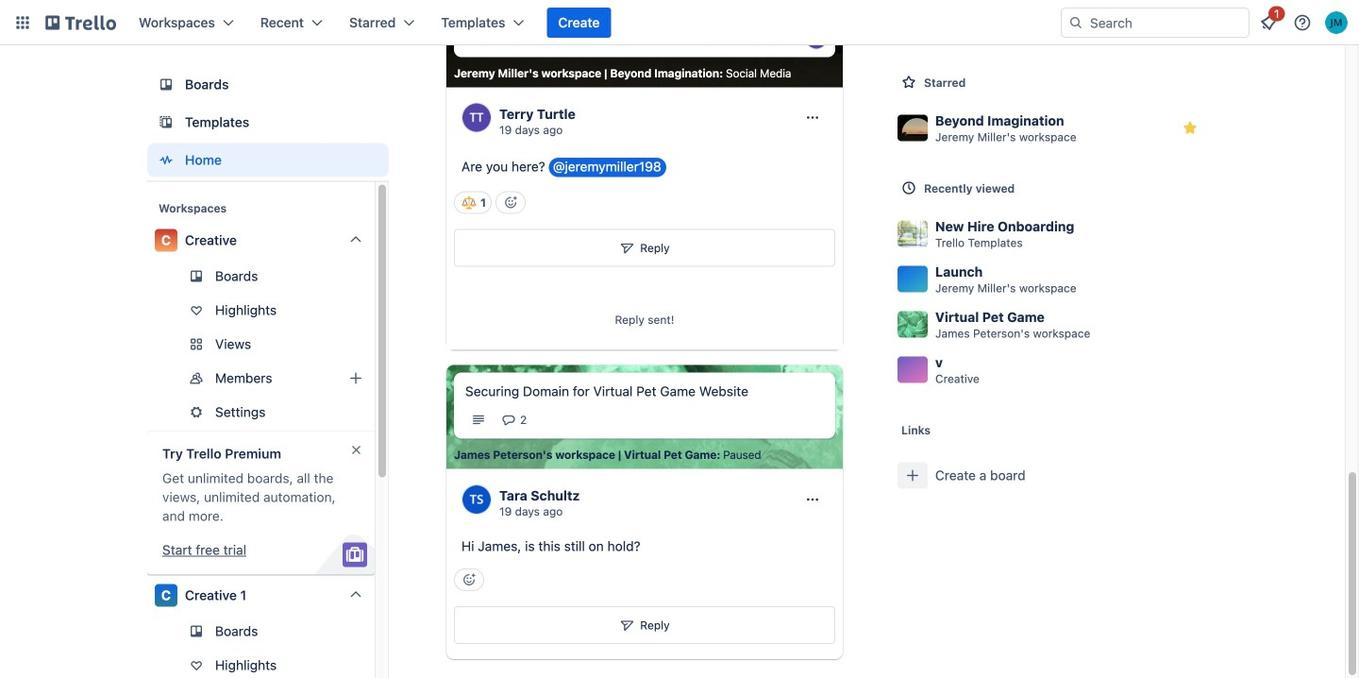 Task type: vqa. For each thing, say whether or not it's contained in the screenshot.
for associated with assignees
no



Task type: locate. For each thing, give the bounding box(es) containing it.
forward image down forward image at the left of page
[[371, 401, 394, 424]]

0 vertical spatial forward image
[[371, 367, 394, 390]]

1 horizontal spatial add reaction image
[[496, 191, 526, 214]]

add image
[[345, 367, 367, 390]]

add reaction image
[[496, 191, 526, 214], [454, 568, 484, 591]]

forward image
[[371, 367, 394, 390], [371, 401, 394, 424]]

0 vertical spatial add reaction image
[[496, 191, 526, 214]]

1 vertical spatial forward image
[[371, 401, 394, 424]]

1 vertical spatial add reaction image
[[454, 568, 484, 591]]

primary element
[[0, 0, 1360, 45]]

click to unstar beyond imagination. it will be removed from your starred list. image
[[1181, 119, 1200, 138]]

jeremy miller (jeremymiller198) image
[[1326, 11, 1348, 34]]

0 horizontal spatial add reaction image
[[454, 568, 484, 591]]

board image
[[155, 73, 178, 96]]

back to home image
[[45, 8, 116, 38]]

forward image right add icon
[[371, 367, 394, 390]]



Task type: describe. For each thing, give the bounding box(es) containing it.
search image
[[1069, 15, 1084, 30]]

forward image
[[371, 333, 394, 356]]

2 forward image from the top
[[371, 401, 394, 424]]

Search field
[[1061, 8, 1250, 38]]

open information menu image
[[1294, 13, 1313, 32]]

1 forward image from the top
[[371, 367, 394, 390]]

template board image
[[155, 111, 178, 134]]

1 notification image
[[1258, 11, 1280, 34]]

home image
[[155, 149, 178, 172]]



